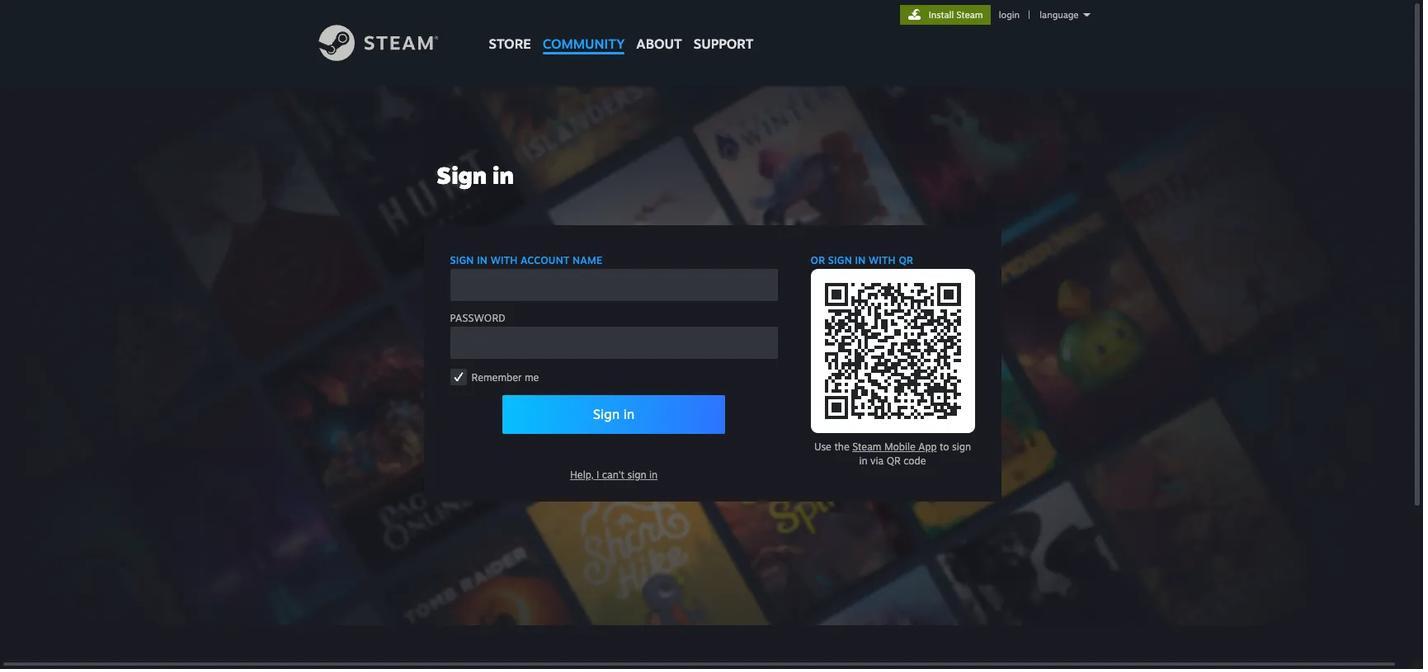 Task type: describe. For each thing, give the bounding box(es) containing it.
community link
[[537, 0, 631, 60]]

use the steam mobile app
[[815, 441, 937, 453]]

mobile
[[885, 441, 916, 453]]

me
[[525, 371, 539, 383]]

to
[[940, 441, 950, 453]]

sign in inside button
[[593, 406, 635, 423]]

sign in with account name
[[450, 254, 603, 267]]

help,
[[570, 469, 594, 481]]

to sign in via qr code
[[860, 441, 972, 467]]

in inside button
[[624, 406, 635, 423]]

about link
[[631, 0, 688, 56]]

qr for via
[[887, 455, 901, 467]]

remember
[[472, 371, 522, 383]]

password
[[450, 312, 506, 324]]

in inside to sign in via qr code
[[860, 455, 868, 467]]

remember me
[[472, 371, 539, 383]]

login | language
[[999, 9, 1079, 21]]

1 vertical spatial sign
[[450, 254, 474, 267]]

the
[[835, 441, 850, 453]]

login
[[999, 9, 1020, 21]]

can't
[[602, 469, 625, 481]]

or
[[811, 254, 826, 267]]

2 vertical spatial sign
[[628, 469, 647, 481]]

code
[[904, 455, 927, 467]]

install steam link
[[900, 5, 991, 25]]

0 vertical spatial steam
[[957, 9, 984, 21]]

app
[[919, 441, 937, 453]]

1 with from the left
[[491, 254, 518, 267]]

sign for or
[[829, 254, 853, 267]]

community
[[543, 35, 625, 52]]

install
[[929, 9, 954, 21]]

2 with from the left
[[869, 254, 896, 267]]

use
[[815, 441, 832, 453]]

or sign in with qr
[[811, 254, 914, 267]]

login link
[[996, 9, 1024, 21]]



Task type: vqa. For each thing, say whether or not it's contained in the screenshot.
login | language
yes



Task type: locate. For each thing, give the bounding box(es) containing it.
0 horizontal spatial steam
[[853, 441, 882, 453]]

0 vertical spatial sign
[[829, 254, 853, 267]]

1 horizontal spatial sign
[[829, 254, 853, 267]]

qr inside to sign in via qr code
[[887, 455, 901, 467]]

sign in button
[[503, 395, 726, 434]]

2 horizontal spatial sign
[[953, 441, 972, 453]]

name
[[573, 254, 603, 267]]

0 vertical spatial qr
[[899, 254, 914, 267]]

steam
[[957, 9, 984, 21], [853, 441, 882, 453]]

sign inside button
[[593, 406, 620, 423]]

help, i can't sign in
[[570, 469, 658, 481]]

qr
[[899, 254, 914, 267], [887, 455, 901, 467]]

in
[[493, 161, 514, 190], [477, 254, 488, 267], [856, 254, 866, 267], [624, 406, 635, 423], [860, 455, 868, 467], [650, 469, 658, 481]]

qr for with
[[899, 254, 914, 267]]

sign right or
[[829, 254, 853, 267]]

support
[[694, 35, 754, 52]]

sign in
[[437, 161, 514, 190], [593, 406, 635, 423]]

|
[[1029, 9, 1031, 21]]

sign right can't
[[628, 469, 647, 481]]

with left "account" on the top left of the page
[[491, 254, 518, 267]]

with right or
[[869, 254, 896, 267]]

steam right the install
[[957, 9, 984, 21]]

1 vertical spatial steam
[[853, 441, 882, 453]]

help, i can't sign in link
[[450, 468, 778, 482]]

0 horizontal spatial sign
[[628, 469, 647, 481]]

i
[[597, 469, 600, 481]]

1 horizontal spatial sign in
[[593, 406, 635, 423]]

0 vertical spatial sign
[[437, 161, 487, 190]]

0 horizontal spatial sign in
[[437, 161, 514, 190]]

0 vertical spatial sign in
[[437, 161, 514, 190]]

account
[[521, 254, 570, 267]]

1 horizontal spatial with
[[869, 254, 896, 267]]

via
[[871, 455, 884, 467]]

1 vertical spatial sign
[[953, 441, 972, 453]]

None text field
[[450, 269, 778, 301]]

sign for to
[[953, 441, 972, 453]]

1 vertical spatial qr
[[887, 455, 901, 467]]

install steam
[[929, 9, 984, 21]]

0 horizontal spatial with
[[491, 254, 518, 267]]

sign
[[437, 161, 487, 190], [450, 254, 474, 267], [593, 406, 620, 423]]

None password field
[[450, 327, 778, 359]]

support link
[[688, 0, 760, 56]]

1 vertical spatial sign in
[[593, 406, 635, 423]]

store link
[[483, 0, 537, 60]]

language
[[1040, 9, 1079, 21]]

steam up via
[[853, 441, 882, 453]]

sign inside to sign in via qr code
[[953, 441, 972, 453]]

sign
[[829, 254, 853, 267], [953, 441, 972, 453], [628, 469, 647, 481]]

store
[[489, 35, 531, 52]]

with
[[491, 254, 518, 267], [869, 254, 896, 267]]

about
[[637, 35, 682, 52]]

steam mobile app link
[[853, 431, 937, 463]]

sign right to at the bottom
[[953, 441, 972, 453]]

1 horizontal spatial steam
[[957, 9, 984, 21]]

2 vertical spatial sign
[[593, 406, 620, 423]]



